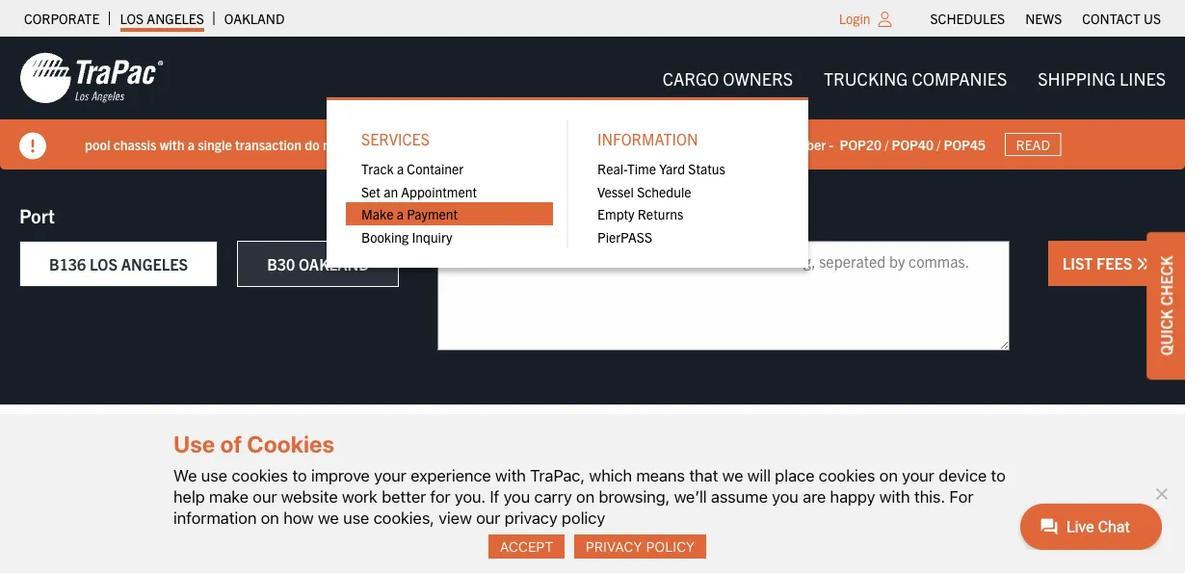 Task type: vqa. For each thing, say whether or not it's contained in the screenshot.
Customer
no



Task type: describe. For each thing, give the bounding box(es) containing it.
provide
[[561, 465, 610, 484]]

for
[[950, 487, 974, 506]]

services link
[[346, 120, 553, 157]]

with left the single
[[160, 136, 185, 153]]

your
[[779, 465, 809, 484]]

us
[[1144, 10, 1161, 27]]

set an appointment link
[[346, 180, 553, 203]]

schedule
[[637, 182, 692, 200]]

real-time yard status vessel schedule empty returns pierpass
[[598, 159, 726, 246]]

experience
[[411, 466, 491, 485]]

make
[[361, 205, 394, 223]]

we
[[173, 466, 197, 485]]

transaction
[[235, 136, 302, 153]]

information menu item
[[582, 120, 789, 248]]

carry
[[534, 487, 572, 506]]

numbers.
[[713, 465, 776, 484]]

menu for services
[[346, 157, 553, 248]]

0 horizontal spatial reference
[[487, 203, 568, 227]]

read link
[[1005, 133, 1061, 156]]

1 - from the left
[[494, 136, 498, 153]]

yard
[[465, 136, 491, 153]]

news link
[[1026, 5, 1062, 32]]

which
[[589, 466, 632, 485]]

browsing,
[[599, 487, 670, 506]]

1 you from the left
[[504, 487, 530, 506]]

port
[[19, 203, 55, 227]]

accept
[[500, 539, 554, 555]]

1 cookies from the left
[[232, 466, 288, 485]]

b136 los angeles
[[49, 254, 188, 274]]

appear
[[934, 465, 980, 484]]

with up "if"
[[495, 466, 526, 485]]

status
[[688, 159, 726, 177]]

cookies
[[247, 430, 335, 457]]

track a container link
[[346, 157, 553, 180]]

0 vertical spatial solid image
[[19, 133, 46, 160]]

pop20
[[840, 136, 882, 153]]

contact us
[[1083, 10, 1161, 27]]

1 vertical spatial oakland
[[299, 254, 369, 274]]

empty returns link
[[582, 203, 789, 225]]

above
[[153, 465, 193, 484]]

here.
[[984, 465, 1018, 484]]

2 - from the left
[[829, 136, 834, 153]]

2 horizontal spatial on
[[880, 466, 898, 485]]

we'll
[[674, 487, 707, 506]]

1 horizontal spatial on
[[576, 487, 595, 506]]

oakland link
[[224, 5, 285, 32]]

corporate link
[[24, 5, 100, 32]]

yard
[[659, 159, 685, 177]]

booking inquiry link
[[346, 225, 553, 248]]

payment
[[407, 205, 458, 223]]

1 horizontal spatial to
[[292, 466, 307, 485]]

privacy
[[586, 539, 642, 555]]

corporate
[[24, 10, 100, 27]]

banner containing cargo owners
[[0, 37, 1185, 268]]

your up browsing,
[[614, 465, 643, 484]]

an
[[384, 182, 398, 200]]

number(s)
[[572, 203, 659, 227]]

quick check link
[[1147, 232, 1185, 380]]

cargo owners
[[663, 67, 793, 89]]

privacy
[[505, 508, 558, 528]]

if
[[490, 487, 499, 506]]

1 vertical spatial angeles
[[121, 254, 188, 274]]

how
[[283, 508, 314, 528]]

drop
[[345, 136, 373, 153]]

menu for information
[[582, 157, 789, 248]]

not
[[323, 136, 342, 153]]

check
[[1157, 256, 1176, 306]]

payments.
[[351, 465, 420, 484]]

a left the single
[[188, 136, 195, 153]]

1 vertical spatial the
[[94, 465, 115, 484]]

schedules link
[[931, 5, 1005, 32]]

privacy policy link
[[575, 535, 706, 559]]

0 horizontal spatial use
[[67, 465, 90, 484]]

0 vertical spatial angeles
[[147, 10, 204, 27]]

make a payment link
[[346, 203, 553, 225]]

1 vertical spatial reference
[[646, 465, 710, 484]]

set
[[361, 182, 381, 200]]

are
[[803, 487, 826, 506]]

release
[[735, 136, 777, 153]]

for inside use of cookies we use cookies to improve your experience with trapac, which means that we will place cookies on your device to help make our website work better for you. if you carry on browsing, we'll assume you are happy with this. for information on how we use cookies, view our privacy policy
[[430, 487, 451, 506]]

1 horizontal spatial we
[[723, 466, 743, 485]]

1 horizontal spatial los
[[120, 10, 144, 27]]

trucking
[[824, 67, 908, 89]]

los angeles image
[[19, 51, 164, 105]]

use of cookies we use cookies to improve your experience with trapac, which means that we will place cookies on your device to help make our website work better for you. if you carry on browsing, we'll assume you are happy with this. for information on how we use cookies, view our privacy policy
[[173, 430, 1006, 528]]

website
[[281, 487, 338, 506]]

cargo owners link
[[647, 59, 809, 98]]

2 pool from the left
[[576, 136, 602, 153]]

results
[[861, 465, 905, 484]]

los angeles link
[[120, 5, 204, 32]]

Enter reference number(s) text field
[[438, 241, 1010, 351]]

do
[[305, 136, 320, 153]]

privacy policy
[[586, 539, 695, 555]]

list
[[1063, 253, 1093, 273]]

a right make
[[397, 205, 404, 223]]

vessel
[[598, 182, 634, 200]]

0 horizontal spatial we
[[318, 508, 339, 528]]

appointment
[[401, 182, 477, 200]]

menu bar inside banner
[[327, 59, 1182, 268]]

trucking companies link
[[809, 59, 1023, 98]]

2 horizontal spatial use
[[343, 508, 369, 528]]

trapac,
[[530, 466, 585, 485]]

list fees button
[[1048, 241, 1166, 286]]

pierpass link
[[582, 225, 789, 248]]

0 horizontal spatial to
[[197, 465, 210, 484]]

1 vertical spatial los
[[90, 254, 118, 274]]

means
[[637, 466, 685, 485]]

read
[[1016, 136, 1050, 153]]

1 search from the left
[[281, 465, 326, 484]]

the inside banner
[[554, 136, 573, 153]]

booking
[[361, 228, 409, 246]]

policy
[[562, 508, 605, 528]]

number
[[781, 136, 826, 153]]

pool
[[376, 136, 402, 153]]

b30
[[267, 254, 295, 274]]

trucking companies
[[824, 67, 1007, 89]]

pop45
[[944, 136, 986, 153]]



Task type: locate. For each thing, give the bounding box(es) containing it.
this.
[[915, 487, 946, 506]]

angeles right b136
[[121, 254, 188, 274]]

1 vertical spatial solid image
[[1136, 256, 1152, 272]]

use right the please
[[67, 465, 90, 484]]

to right "device"
[[991, 466, 1006, 485]]

with down results
[[880, 487, 910, 506]]

0 horizontal spatial the
[[94, 465, 115, 484]]

1 vertical spatial menu bar
[[327, 59, 1182, 268]]

1 vertical spatial on
[[576, 487, 595, 506]]

contact
[[1083, 10, 1141, 27]]

0 horizontal spatial search
[[281, 465, 326, 484]]

0 horizontal spatial will
[[748, 466, 771, 485]]

better
[[382, 487, 426, 506]]

will inside use of cookies we use cookies to improve your experience with trapac, which means that we will place cookies on your device to help make our website work better for you. if you carry on browsing, we'll assume you are happy with this. for information on how we use cookies, view our privacy policy
[[748, 466, 771, 485]]

oakland right los angeles on the left top
[[224, 10, 285, 27]]

and
[[532, 465, 557, 484]]

you
[[504, 487, 530, 506], [772, 487, 799, 506]]

angeles
[[147, 10, 204, 27], [121, 254, 188, 274]]

1 horizontal spatial will
[[908, 465, 930, 484]]

1 horizontal spatial use
[[201, 466, 228, 485]]

banner
[[0, 37, 1185, 268]]

your
[[468, 465, 498, 484], [614, 465, 643, 484], [374, 466, 407, 485], [902, 466, 935, 485]]

services menu item
[[346, 120, 553, 248]]

pool chassis with a single transaction  do not drop pool chassis in yard -  exit with the pool chassis under relative release number -  pop20 / pop40 / pop45
[[85, 136, 986, 153]]

search
[[281, 465, 326, 484], [812, 465, 857, 484]]

1 horizontal spatial -
[[829, 136, 834, 153]]

no image
[[1152, 484, 1171, 504]]

make a payment menu item
[[346, 203, 553, 225]]

of
[[220, 430, 242, 457]]

1 horizontal spatial the
[[554, 136, 573, 153]]

menu
[[327, 98, 809, 268], [346, 157, 553, 248], [582, 157, 789, 248]]

pool
[[85, 136, 110, 153], [576, 136, 602, 153]]

0 horizontal spatial los
[[90, 254, 118, 274]]

our down perform
[[253, 487, 277, 506]]

1 horizontal spatial you
[[772, 487, 799, 506]]

empty
[[598, 205, 635, 223]]

use down work on the left bottom
[[343, 508, 369, 528]]

2 cookies from the left
[[819, 466, 875, 485]]

on left appear
[[880, 466, 898, 485]]

to up website
[[292, 466, 307, 485]]

we down website
[[318, 508, 339, 528]]

on left how
[[261, 508, 279, 528]]

2 search from the left
[[812, 465, 857, 484]]

0 horizontal spatial on
[[261, 508, 279, 528]]

menu bar containing schedules
[[920, 5, 1171, 32]]

1 horizontal spatial reference
[[646, 465, 710, 484]]

companies
[[912, 67, 1007, 89]]

we
[[723, 466, 743, 485], [318, 508, 339, 528]]

reference right "enter"
[[487, 203, 568, 227]]

solid image left check
[[1136, 256, 1152, 272]]

cookies up happy at the bottom of the page
[[819, 466, 875, 485]]

the
[[554, 136, 573, 153], [94, 465, 115, 484]]

a right perform
[[270, 465, 278, 484]]

make
[[209, 487, 249, 506]]

for
[[330, 465, 348, 484], [430, 487, 451, 506]]

menu containing real-time yard status
[[582, 157, 789, 248]]

relative
[[688, 136, 732, 153]]

pool down los angeles image
[[85, 136, 110, 153]]

0 vertical spatial the
[[554, 136, 573, 153]]

1 / from the left
[[885, 136, 889, 153]]

enter reference number(s)
[[438, 203, 659, 227]]

schedules
[[931, 10, 1005, 27]]

search up website
[[281, 465, 326, 484]]

0 horizontal spatial solid image
[[19, 133, 46, 160]]

real-time yard status link
[[582, 157, 789, 180]]

los right b136
[[90, 254, 118, 274]]

information link
[[582, 120, 789, 157]]

0 horizontal spatial for
[[330, 465, 348, 484]]

container
[[407, 159, 464, 177]]

you.
[[455, 487, 486, 506]]

- right the number
[[829, 136, 834, 153]]

inquiry
[[412, 228, 453, 246]]

your up "if"
[[468, 465, 498, 484]]

improve
[[311, 466, 370, 485]]

login link
[[839, 10, 871, 27]]

use
[[67, 465, 90, 484], [201, 466, 228, 485], [343, 508, 369, 528]]

place
[[775, 466, 815, 485]]

1 vertical spatial we
[[318, 508, 339, 528]]

news
[[1026, 10, 1062, 27]]

with
[[160, 136, 185, 153], [526, 136, 551, 153], [495, 466, 526, 485], [880, 487, 910, 506]]

footer
[[0, 561, 1185, 573]]

a right track
[[397, 159, 404, 177]]

0 vertical spatial for
[[330, 465, 348, 484]]

with right exit
[[526, 136, 551, 153]]

our down "if"
[[476, 508, 501, 528]]

your up better
[[374, 466, 407, 485]]

1 horizontal spatial search
[[812, 465, 857, 484]]

login
[[839, 10, 871, 27]]

los right the corporate
[[120, 10, 144, 27]]

/ left 'pop45'
[[937, 136, 941, 153]]

1 vertical spatial for
[[430, 487, 451, 506]]

solid image up port
[[19, 133, 46, 160]]

0 vertical spatial on
[[880, 466, 898, 485]]

menu containing track a container
[[346, 157, 553, 248]]

cookies up make
[[232, 466, 288, 485]]

port
[[501, 465, 528, 484]]

will up assume
[[748, 466, 771, 485]]

b30 oakland
[[267, 254, 369, 274]]

you down 'please use the form above to perform a search for payments. select your port and provide your reference numbers. your search results will appear here.'
[[504, 487, 530, 506]]

solid image
[[19, 133, 46, 160], [1136, 256, 1152, 272]]

fees
[[1097, 253, 1133, 273]]

/ right pop20
[[885, 136, 889, 153]]

2 horizontal spatial to
[[991, 466, 1006, 485]]

list fees
[[1063, 253, 1136, 273]]

angeles left oakland link at the top left
[[147, 10, 204, 27]]

use up make
[[201, 466, 228, 485]]

the left 'form'
[[94, 465, 115, 484]]

menu for cargo owners
[[327, 98, 809, 268]]

happy
[[830, 487, 875, 506]]

for down the select
[[430, 487, 451, 506]]

3 chassis from the left
[[605, 136, 648, 153]]

search up happy at the bottom of the page
[[812, 465, 857, 484]]

0 vertical spatial oakland
[[224, 10, 285, 27]]

0 horizontal spatial -
[[494, 136, 498, 153]]

in
[[451, 136, 462, 153]]

device
[[939, 466, 987, 485]]

0 horizontal spatial our
[[253, 487, 277, 506]]

0 vertical spatial reference
[[487, 203, 568, 227]]

0 horizontal spatial /
[[885, 136, 889, 153]]

2 / from the left
[[937, 136, 941, 153]]

services
[[361, 129, 430, 148]]

information
[[598, 129, 698, 148]]

pierpass
[[598, 228, 652, 246]]

light image
[[879, 12, 892, 27]]

1 horizontal spatial cookies
[[819, 466, 875, 485]]

select
[[423, 465, 465, 484]]

0 horizontal spatial cookies
[[232, 466, 288, 485]]

1 vertical spatial our
[[476, 508, 501, 528]]

quick
[[1157, 310, 1176, 356]]

shipping lines
[[1038, 67, 1166, 89]]

los angeles
[[120, 10, 204, 27]]

under
[[651, 136, 685, 153]]

oakland
[[224, 10, 285, 27], [299, 254, 369, 274]]

information
[[173, 508, 257, 528]]

to up help
[[197, 465, 210, 484]]

2 chassis from the left
[[405, 136, 448, 153]]

your up "this."
[[902, 466, 935, 485]]

will up "this."
[[908, 465, 930, 484]]

that
[[689, 466, 718, 485]]

/
[[885, 136, 889, 153], [937, 136, 941, 153]]

quick check
[[1157, 256, 1176, 356]]

1 horizontal spatial chassis
[[405, 136, 448, 153]]

chassis
[[113, 136, 157, 153], [405, 136, 448, 153], [605, 136, 648, 153]]

owners
[[723, 67, 793, 89]]

track
[[361, 159, 394, 177]]

- left exit
[[494, 136, 498, 153]]

menu bar
[[920, 5, 1171, 32], [327, 59, 1182, 268]]

-
[[494, 136, 498, 153], [829, 136, 834, 153]]

solid image inside list fees button
[[1136, 256, 1152, 272]]

work
[[342, 487, 378, 506]]

reference up we'll
[[646, 465, 710, 484]]

2 you from the left
[[772, 487, 799, 506]]

we up assume
[[723, 466, 743, 485]]

please
[[19, 465, 63, 484]]

for up work on the left bottom
[[330, 465, 348, 484]]

you down place at the right of the page
[[772, 487, 799, 506]]

reference
[[487, 203, 568, 227], [646, 465, 710, 484]]

0 horizontal spatial you
[[504, 487, 530, 506]]

lines
[[1120, 67, 1166, 89]]

chassis down los angeles image
[[113, 136, 157, 153]]

0 horizontal spatial chassis
[[113, 136, 157, 153]]

oakland right b30
[[299, 254, 369, 274]]

menu bar containing cargo owners
[[327, 59, 1182, 268]]

cargo owners menu item
[[327, 59, 809, 268]]

view
[[439, 508, 472, 528]]

0 vertical spatial los
[[120, 10, 144, 27]]

2 horizontal spatial chassis
[[605, 136, 648, 153]]

time
[[627, 159, 656, 177]]

help
[[173, 487, 205, 506]]

1 horizontal spatial our
[[476, 508, 501, 528]]

vessel schedule link
[[582, 180, 789, 203]]

1 chassis from the left
[[113, 136, 157, 153]]

1 pool from the left
[[85, 136, 110, 153]]

real-
[[598, 159, 627, 177]]

1 horizontal spatial pool
[[576, 136, 602, 153]]

enter
[[438, 203, 483, 227]]

0 horizontal spatial oakland
[[224, 10, 285, 27]]

chassis up real-
[[605, 136, 648, 153]]

chassis up container
[[405, 136, 448, 153]]

menu containing services
[[327, 98, 809, 268]]

1 horizontal spatial solid image
[[1136, 256, 1152, 272]]

0 horizontal spatial pool
[[85, 136, 110, 153]]

1 horizontal spatial for
[[430, 487, 451, 506]]

the right exit
[[554, 136, 573, 153]]

2 vertical spatial on
[[261, 508, 279, 528]]

1 horizontal spatial /
[[937, 136, 941, 153]]

our
[[253, 487, 277, 506], [476, 508, 501, 528]]

on up policy in the bottom of the page
[[576, 487, 595, 506]]

pool up real-
[[576, 136, 602, 153]]

0 vertical spatial we
[[723, 466, 743, 485]]

1 horizontal spatial oakland
[[299, 254, 369, 274]]

0 vertical spatial menu bar
[[920, 5, 1171, 32]]

0 vertical spatial our
[[253, 487, 277, 506]]

cookies
[[232, 466, 288, 485], [819, 466, 875, 485]]



